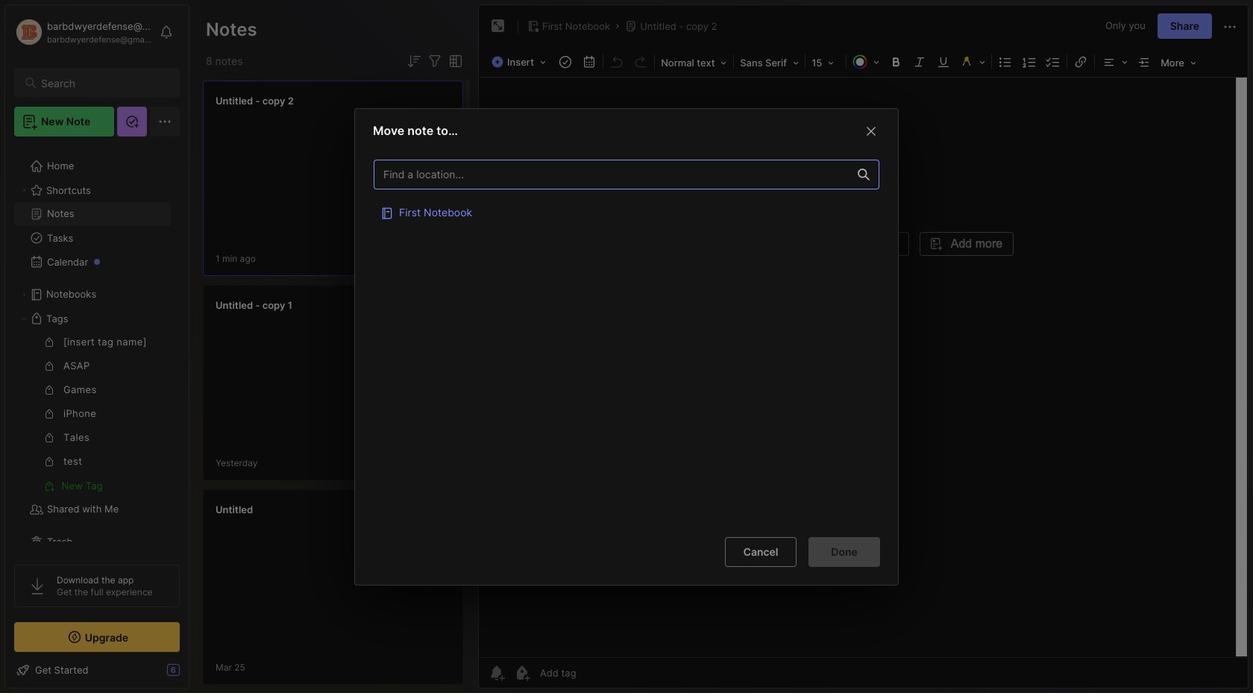 Task type: vqa. For each thing, say whether or not it's contained in the screenshot.
Filter tasks field
no



Task type: describe. For each thing, give the bounding box(es) containing it.
none search field inside 'main' element
[[41, 74, 166, 92]]

cell inside find a location field
[[374, 196, 880, 226]]

font size image
[[807, 52, 845, 72]]

font family image
[[736, 52, 804, 72]]

calendar event image
[[579, 51, 600, 72]]

Search text field
[[41, 76, 166, 90]]

group inside tree
[[14, 330, 171, 498]]

close image
[[862, 122, 880, 140]]

bold image
[[886, 51, 906, 72]]

alignment image
[[1097, 51, 1133, 72]]

Find a location field
[[366, 152, 887, 525]]

task image
[[555, 51, 576, 72]]



Task type: locate. For each thing, give the bounding box(es) containing it.
underline image
[[933, 51, 954, 72]]

tree
[[5, 145, 189, 563]]

indent image
[[1134, 51, 1155, 72]]

main element
[[0, 0, 194, 693]]

numbered list image
[[1019, 51, 1040, 72]]

add tag image
[[513, 664, 531, 682]]

group
[[14, 330, 171, 498]]

bulleted list image
[[995, 51, 1016, 72]]

Find a location… text field
[[374, 162, 849, 186]]

more image
[[1156, 52, 1201, 72]]

expand notebooks image
[[19, 290, 28, 299]]

checklist image
[[1043, 51, 1064, 72]]

heading level image
[[657, 52, 732, 72]]

note window element
[[478, 4, 1249, 689]]

font color image
[[848, 51, 884, 72]]

Note Editor text field
[[479, 77, 1248, 657]]

add a reminder image
[[488, 664, 506, 682]]

insert image
[[488, 52, 554, 72]]

expand note image
[[489, 17, 507, 35]]

insert link image
[[1071, 51, 1091, 72]]

highlight image
[[956, 51, 990, 72]]

cell
[[374, 196, 880, 226]]

italic image
[[909, 51, 930, 72]]

expand tags image
[[19, 314, 28, 323]]

None search field
[[41, 74, 166, 92]]

tree inside 'main' element
[[5, 145, 189, 563]]



